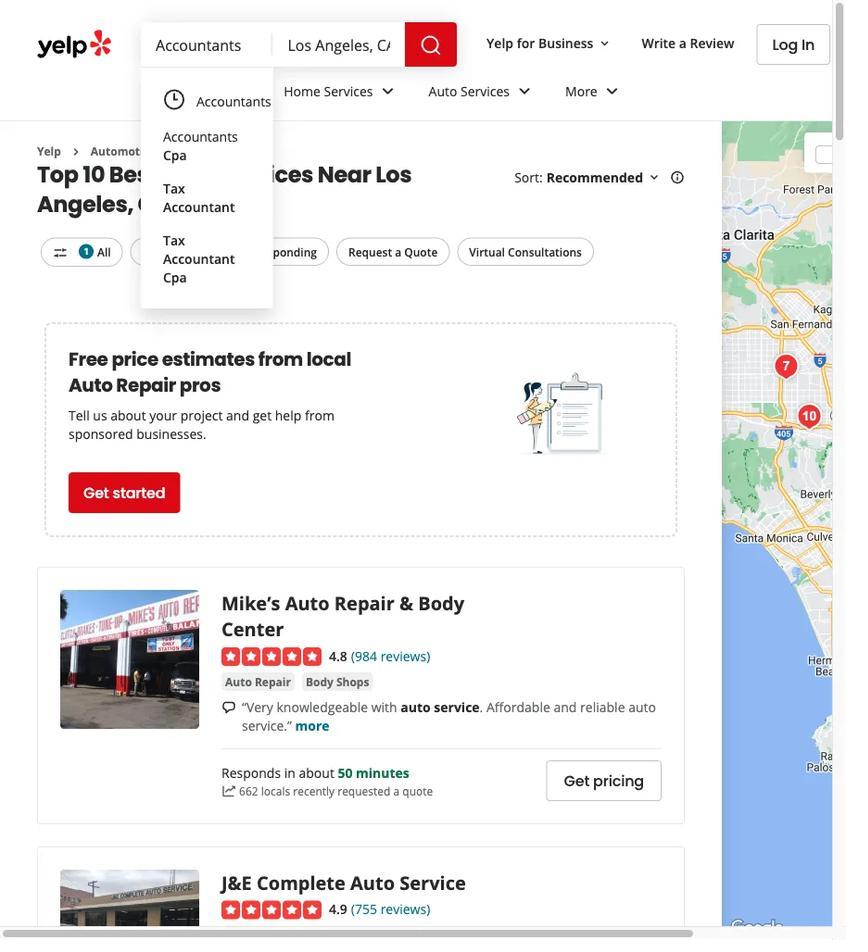 Task type: locate. For each thing, give the bounding box(es) containing it.
16 chevron down v2 image inside 'yelp for business' button
[[597, 36, 612, 51]]

accountants
[[196, 92, 271, 110], [163, 127, 238, 145]]

0 vertical spatial a
[[679, 34, 687, 52]]

accountants down accountants link
[[163, 127, 238, 145]]

virtual
[[469, 244, 505, 259]]

24 chevron down v2 image for home services
[[377, 80, 399, 102]]

services up fast-responding "button"
[[219, 159, 313, 190]]

yelp for yelp link
[[37, 144, 61, 159]]

get left pricing
[[564, 771, 590, 792]]

request
[[348, 244, 392, 259]]

0 horizontal spatial about
[[111, 406, 146, 424]]

body inside 'mike's auto repair & body center'
[[418, 590, 464, 616]]

1 vertical spatial body
[[306, 674, 333, 690]]

body shops link
[[302, 673, 373, 691]]

accountants for accountants cpa
[[163, 127, 238, 145]]

1 16 chevron right v2 image from the left
[[68, 144, 83, 159]]

10
[[83, 159, 105, 190]]

0 horizontal spatial auto services
[[186, 144, 261, 159]]

affordable
[[487, 698, 550, 716]]

16 chevron right v2 image right yelp link
[[68, 144, 83, 159]]

(755 reviews) link
[[351, 899, 430, 919]]

auto services link
[[414, 67, 551, 120], [186, 144, 261, 159]]

0 horizontal spatial 24 chevron down v2 image
[[377, 80, 399, 102]]

auto repair link
[[222, 673, 295, 691]]

2 cpa from the top
[[163, 268, 187, 286]]

2 reviews) from the top
[[381, 901, 430, 918]]

2 24 chevron down v2 image from the left
[[601, 80, 623, 102]]

  text field
[[156, 34, 258, 55]]

about
[[111, 406, 146, 424], [299, 765, 334, 782]]

16 chevron right v2 image for auto services
[[164, 144, 179, 159]]

reviews) for service
[[381, 901, 430, 918]]

auto services inside business categories element
[[429, 82, 510, 100]]

fast-responding
[[231, 244, 317, 259]]

0 vertical spatial cpa
[[163, 146, 187, 164]]

accountants up accountants cpa
[[196, 92, 271, 110]]

1 vertical spatial a
[[395, 244, 402, 259]]

24 chevron down v2 image for restaurants
[[232, 80, 254, 102]]

auto inside free price estimates from local auto repair pros tell us about your project and get help from sponsored businesses.
[[69, 372, 113, 398]]

yelp
[[487, 34, 514, 52], [37, 144, 61, 159]]

0 horizontal spatial body
[[306, 674, 333, 690]]

0 vertical spatial and
[[226, 406, 249, 424]]

16 filter v2 image
[[53, 245, 68, 260]]

get pricing button
[[546, 761, 662, 802]]

1 horizontal spatial get
[[564, 771, 590, 792]]

1 vertical spatial repair
[[334, 590, 395, 616]]

auto services down search icon
[[429, 82, 510, 100]]

24 chevron down v2 image for more
[[601, 80, 623, 102]]

auto
[[401, 698, 431, 716], [629, 698, 656, 716]]

responding
[[256, 244, 317, 259]]

16 chevron down v2 image
[[597, 36, 612, 51], [647, 170, 662, 185]]

free price estimates from local auto repair pros image
[[517, 368, 609, 460]]

&
[[399, 590, 413, 616]]

4.8 star rating image
[[222, 648, 322, 666]]

2 vertical spatial repair
[[255, 674, 291, 690]]

"very knowledgeable with auto service
[[242, 698, 480, 716]]

16 chevron down v2 image left the '16 info v2' image
[[647, 170, 662, 185]]

center
[[222, 617, 284, 642]]

reviews)
[[381, 647, 430, 665], [381, 901, 430, 918]]

0 vertical spatial about
[[111, 406, 146, 424]]

about up recently
[[299, 765, 334, 782]]

. affordable and reliable auto service."
[[242, 698, 656, 735]]

24 chevron down v2 image
[[232, 80, 254, 102], [514, 80, 536, 102]]

more link
[[295, 717, 330, 735]]

16 chevron down v2 image for yelp for business
[[597, 36, 612, 51]]

1 vertical spatial reviews)
[[381, 901, 430, 918]]

fast-
[[231, 244, 256, 259]]

get left started
[[83, 483, 109, 504]]

virtual consultations button
[[457, 238, 594, 266]]

request a quote
[[348, 244, 438, 259]]

complete
[[257, 870, 346, 896]]

0 horizontal spatial yelp
[[37, 144, 61, 159]]

map region
[[542, 67, 846, 941]]

and
[[226, 406, 249, 424], [554, 698, 577, 716]]

repair inside free price estimates from local auto repair pros tell us about your project and get help from sponsored businesses.
[[116, 372, 176, 398]]

1 accountant from the top
[[163, 198, 235, 215]]

1 horizontal spatial auto
[[629, 698, 656, 716]]

1 horizontal spatial about
[[299, 765, 334, 782]]

get inside button
[[83, 483, 109, 504]]

0 horizontal spatial and
[[226, 406, 249, 424]]

yelp for business button
[[479, 26, 620, 59]]

None field
[[156, 34, 258, 55], [288, 34, 390, 55], [156, 34, 258, 55]]

1 24 chevron down v2 image from the left
[[232, 80, 254, 102]]

16 chevron right v2 image
[[68, 144, 83, 159], [164, 144, 179, 159]]

auto services link up tax accountant link on the left
[[186, 144, 261, 159]]

0 horizontal spatial 16 chevron down v2 image
[[597, 36, 612, 51]]

1 vertical spatial and
[[554, 698, 577, 716]]

mike's auto repair & body center image
[[831, 381, 846, 418]]

cpa down open now
[[163, 268, 187, 286]]

open
[[142, 244, 172, 259]]

16 chevron right v2 image right best
[[164, 144, 179, 159]]

(755 reviews)
[[351, 901, 430, 918]]

1 reviews) from the top
[[381, 647, 430, 665]]

quote
[[403, 784, 433, 799]]

repair inside 'mike's auto repair & body center'
[[334, 590, 395, 616]]

0 vertical spatial yelp
[[487, 34, 514, 52]]

auto inside . affordable and reliable auto service."
[[629, 698, 656, 716]]

1 horizontal spatial 16 chevron down v2 image
[[647, 170, 662, 185]]

24 clock v2 image
[[163, 88, 185, 111]]

business
[[538, 34, 594, 52]]

1 tax from the top
[[163, 179, 185, 197]]

1 horizontal spatial yelp
[[487, 34, 514, 52]]

0 vertical spatial body
[[418, 590, 464, 616]]

home services
[[284, 82, 373, 100]]

a inside button
[[395, 244, 402, 259]]

now
[[174, 244, 199, 259]]

tax accountant cpa link
[[152, 223, 262, 294]]

2 auto from the left
[[629, 698, 656, 716]]

1 horizontal spatial auto services
[[429, 82, 510, 100]]

body shops
[[306, 674, 369, 690]]

reviews) down the service
[[381, 901, 430, 918]]

0 vertical spatial repair
[[116, 372, 176, 398]]

in
[[802, 34, 815, 55]]

16 chevron down v2 image right business
[[597, 36, 612, 51]]

accountant for tax accountant cpa
[[163, 250, 235, 267]]

reviews) right (984
[[381, 647, 430, 665]]

auto services up tax accountant link on the left
[[186, 144, 261, 159]]

1 vertical spatial accountant
[[163, 250, 235, 267]]

body up knowledgeable
[[306, 674, 333, 690]]

auto repair
[[225, 674, 291, 690]]

1 vertical spatial tax
[[163, 231, 185, 249]]

get started button
[[69, 473, 180, 513]]

restaurants
[[156, 82, 228, 100]]

cpa right best
[[163, 146, 187, 164]]

2 24 chevron down v2 image from the left
[[514, 80, 536, 102]]

body right &
[[418, 590, 464, 616]]

2 horizontal spatial repair
[[334, 590, 395, 616]]

consultations
[[508, 244, 582, 259]]

services inside top 10 best auto services near los angeles, california
[[219, 159, 313, 190]]

0 vertical spatial 16 chevron down v2 image
[[597, 36, 612, 51]]

sort:
[[515, 169, 543, 186]]

auto right with
[[401, 698, 431, 716]]

and left get
[[226, 406, 249, 424]]

24 chevron down v2 image right home services
[[377, 80, 399, 102]]

1 horizontal spatial from
[[305, 406, 335, 424]]

1 vertical spatial about
[[299, 765, 334, 782]]

get
[[83, 483, 109, 504], [564, 771, 590, 792]]

body inside button
[[306, 674, 333, 690]]

1 vertical spatial from
[[305, 406, 335, 424]]

about inside free price estimates from local auto repair pros tell us about your project and get help from sponsored businesses.
[[111, 406, 146, 424]]

filters group
[[37, 238, 598, 267]]

from right the help
[[305, 406, 335, 424]]

your
[[149, 406, 177, 424]]

repair left &
[[334, 590, 395, 616]]

0 horizontal spatial auto
[[401, 698, 431, 716]]

tax
[[163, 179, 185, 197], [163, 231, 185, 249]]

auto
[[429, 82, 457, 100], [186, 144, 213, 159], [162, 159, 215, 190], [69, 372, 113, 398], [285, 590, 330, 616], [225, 674, 252, 690], [350, 870, 395, 896]]

0 horizontal spatial from
[[258, 346, 303, 372]]

accountant for tax accountant
[[163, 198, 235, 215]]

minutes
[[356, 765, 410, 782]]

in
[[284, 765, 296, 782]]

24 chevron down v2 image right more
[[601, 80, 623, 102]]

tax for tax accountant cpa
[[163, 231, 185, 249]]

None search field
[[141, 22, 461, 67]]

0 horizontal spatial 24 chevron down v2 image
[[232, 80, 254, 102]]

1 all
[[84, 244, 111, 259]]

none field near
[[288, 34, 390, 55]]

a
[[679, 34, 687, 52], [395, 244, 402, 259], [393, 784, 400, 799]]

1 vertical spatial cpa
[[163, 268, 187, 286]]

1 vertical spatial yelp
[[37, 144, 61, 159]]

1 horizontal spatial repair
[[255, 674, 291, 690]]

tax inside tax accountant
[[163, 179, 185, 197]]

0 vertical spatial accountant
[[163, 198, 235, 215]]

1 horizontal spatial 24 chevron down v2 image
[[514, 80, 536, 102]]

get for get started
[[83, 483, 109, 504]]

0 vertical spatial auto services
[[429, 82, 510, 100]]

0 horizontal spatial get
[[83, 483, 109, 504]]

sponsored
[[69, 425, 133, 442]]

1 horizontal spatial 16 chevron right v2 image
[[164, 144, 179, 159]]

responds
[[222, 765, 281, 782]]

24 chevron down v2 image inside more link
[[601, 80, 623, 102]]

4.9
[[329, 901, 347, 918]]

cpa
[[163, 146, 187, 164], [163, 268, 187, 286]]

0 vertical spatial accountants
[[196, 92, 271, 110]]

auto right reliable
[[629, 698, 656, 716]]

1 cpa from the top
[[163, 146, 187, 164]]

yelp left 10
[[37, 144, 61, 159]]

0 vertical spatial reviews)
[[381, 647, 430, 665]]

2 16 chevron right v2 image from the left
[[164, 144, 179, 159]]

knowledgeable
[[277, 698, 368, 716]]

24 chevron down v2 image inside restaurants link
[[232, 80, 254, 102]]

24 chevron down v2 image inside home services link
[[377, 80, 399, 102]]

24 chevron down v2 image right the restaurants
[[232, 80, 254, 102]]

repair up your on the left of page
[[116, 372, 176, 398]]

repair down 4.8 star rating image
[[255, 674, 291, 690]]

2 tax from the top
[[163, 231, 185, 249]]

tax inside the tax accountant cpa
[[163, 231, 185, 249]]

reliable
[[580, 698, 625, 716]]

home
[[284, 82, 321, 100]]

and left reliable
[[554, 698, 577, 716]]

locals
[[261, 784, 290, 799]]

mike's auto repair & body center link
[[222, 590, 464, 642]]

responds in about 50 minutes
[[222, 765, 410, 782]]

1 horizontal spatial and
[[554, 698, 577, 716]]

1 vertical spatial accountants
[[163, 127, 238, 145]]

24 chevron down v2 image
[[377, 80, 399, 102], [601, 80, 623, 102]]

1 24 chevron down v2 image from the left
[[377, 80, 399, 102]]

24 chevron down v2 image down for
[[514, 80, 536, 102]]

repair inside button
[[255, 674, 291, 690]]

0 vertical spatial tax
[[163, 179, 185, 197]]

1 horizontal spatial 24 chevron down v2 image
[[601, 80, 623, 102]]

0 vertical spatial auto services link
[[414, 67, 551, 120]]

get inside 'button'
[[564, 771, 590, 792]]

0 vertical spatial get
[[83, 483, 109, 504]]

yelp inside button
[[487, 34, 514, 52]]

16 speech v2 image
[[222, 701, 236, 715]]

0 horizontal spatial 16 chevron right v2 image
[[68, 144, 83, 159]]

16 chevron down v2 image inside recommended popup button
[[647, 170, 662, 185]]

1 vertical spatial get
[[564, 771, 590, 792]]

2 accountant from the top
[[163, 250, 235, 267]]

0 horizontal spatial repair
[[116, 372, 176, 398]]

auto services link down for
[[414, 67, 551, 120]]

1 vertical spatial 16 chevron down v2 image
[[647, 170, 662, 185]]

top
[[37, 159, 78, 190]]

0 vertical spatial from
[[258, 346, 303, 372]]

from left "local"
[[258, 346, 303, 372]]

1 horizontal spatial body
[[418, 590, 464, 616]]

search image
[[420, 34, 442, 57]]

1 vertical spatial auto services link
[[186, 144, 261, 159]]

free price estimates from local auto repair pros tell us about your project and get help from sponsored businesses.
[[69, 346, 351, 442]]

body
[[418, 590, 464, 616], [306, 674, 333, 690]]

about right us
[[111, 406, 146, 424]]

yelp left for
[[487, 34, 514, 52]]



Task type: vqa. For each thing, say whether or not it's contained in the screenshot.
Emma's Friends ELEMENT
no



Task type: describe. For each thing, give the bounding box(es) containing it.
business categories element
[[141, 67, 846, 120]]

top 10 best auto services near los angeles, california
[[37, 159, 412, 220]]

best
[[109, 159, 158, 190]]

get pricing
[[564, 771, 644, 792]]

body shops button
[[302, 673, 373, 691]]

a for write
[[679, 34, 687, 52]]

write a review
[[642, 34, 735, 52]]

service
[[434, 698, 480, 716]]

cpa inside accountants cpa
[[163, 146, 187, 164]]

accountants cpa
[[163, 127, 238, 164]]

near
[[318, 159, 371, 190]]

yelp link
[[37, 144, 61, 159]]

requested
[[338, 784, 391, 799]]

request a quote button
[[336, 238, 450, 266]]

help
[[275, 406, 302, 424]]

2 vertical spatial a
[[393, 784, 400, 799]]

fast-responding button
[[218, 238, 329, 266]]

angeles,
[[37, 189, 133, 220]]

Near text field
[[288, 34, 390, 55]]

shops
[[336, 674, 369, 690]]

automotive link
[[91, 144, 156, 159]]

(984 reviews) link
[[351, 645, 430, 665]]

(984
[[351, 647, 377, 665]]

log in link
[[757, 24, 831, 65]]

16 chevron down v2 image for recommended
[[647, 170, 662, 185]]

project
[[180, 406, 223, 424]]

with
[[371, 698, 397, 716]]

los
[[376, 159, 412, 190]]

1 vertical spatial auto services
[[186, 144, 261, 159]]

quote
[[404, 244, 438, 259]]

4.9 star rating image
[[222, 902, 322, 920]]

mike's auto repair & body center
[[222, 590, 464, 642]]

16 info v2 image
[[670, 170, 685, 185]]

(984 reviews)
[[351, 647, 430, 665]]

more
[[295, 717, 330, 735]]

mike's
[[222, 590, 280, 616]]

andre's automotive image
[[791, 399, 828, 436]]

more link
[[551, 67, 638, 120]]

log in
[[773, 34, 815, 55]]

accountants link
[[152, 82, 282, 120]]

open now button
[[130, 238, 211, 266]]

automotive
[[91, 144, 156, 159]]

tax accountant link
[[152, 171, 262, 223]]

24 chevron down v2 image for auto services
[[514, 80, 536, 102]]

recommended button
[[547, 169, 662, 186]]

16 trending v2 image
[[222, 785, 236, 799]]

auto repair button
[[222, 673, 295, 691]]

precision auto clinic image
[[768, 348, 805, 386]]

.
[[480, 698, 483, 716]]

4.8
[[329, 647, 347, 665]]

auto inside top 10 best auto services near los angeles, california
[[162, 159, 215, 190]]

price
[[112, 346, 158, 372]]

pros
[[180, 372, 221, 398]]

auto inside button
[[225, 674, 252, 690]]

0 horizontal spatial auto services link
[[186, 144, 261, 159]]

more
[[565, 82, 598, 100]]

free
[[69, 346, 108, 372]]

review
[[690, 34, 735, 52]]

us
[[93, 406, 107, 424]]

reviews) for &
[[381, 647, 430, 665]]

50
[[338, 765, 353, 782]]

started
[[113, 483, 165, 504]]

write a review link
[[634, 26, 742, 59]]

google image
[[727, 917, 788, 941]]

get started
[[83, 483, 165, 504]]

4.8 link
[[329, 645, 347, 665]]

Find text field
[[156, 34, 258, 55]]

16 chevron right v2 image for automotive
[[68, 144, 83, 159]]

tax accountant
[[163, 179, 235, 215]]

local
[[307, 346, 351, 372]]

recommended
[[547, 169, 643, 186]]

services down accountants link
[[216, 144, 261, 159]]

4.9 link
[[329, 899, 347, 919]]

recently
[[293, 784, 335, 799]]

businesses.
[[136, 425, 206, 442]]

home services link
[[269, 67, 414, 120]]

1
[[84, 245, 89, 258]]

write
[[642, 34, 676, 52]]

accountants for accountants
[[196, 92, 271, 110]]

a for request
[[395, 244, 402, 259]]

j&e
[[222, 870, 252, 896]]

cpa inside the tax accountant cpa
[[163, 268, 187, 286]]

tax for tax accountant
[[163, 179, 185, 197]]

services down yelp for business
[[461, 82, 510, 100]]

all
[[97, 244, 111, 259]]

662 locals recently requested a quote
[[239, 784, 433, 799]]

and inside . affordable and reliable auto service."
[[554, 698, 577, 716]]

yelp for yelp for business
[[487, 34, 514, 52]]

662
[[239, 784, 258, 799]]

get
[[253, 406, 272, 424]]

mike's auto repair & body center image
[[60, 590, 199, 729]]

auto inside business categories element
[[429, 82, 457, 100]]

tax accountant cpa
[[163, 231, 235, 286]]

j&e complete auto service
[[222, 870, 466, 896]]

virtual consultations
[[469, 244, 582, 259]]

and inside free price estimates from local auto repair pros tell us about your project and get help from sponsored businesses.
[[226, 406, 249, 424]]

for
[[517, 34, 535, 52]]

j&e complete auto service link
[[222, 870, 466, 896]]

"very
[[242, 698, 273, 716]]

(755
[[351, 901, 377, 918]]

1 auto from the left
[[401, 698, 431, 716]]

1 horizontal spatial auto services link
[[414, 67, 551, 120]]

get for get pricing
[[564, 771, 590, 792]]

services right home
[[324, 82, 373, 100]]

pricing
[[593, 771, 644, 792]]

auto inside 'mike's auto repair & body center'
[[285, 590, 330, 616]]

tell
[[69, 406, 90, 424]]



